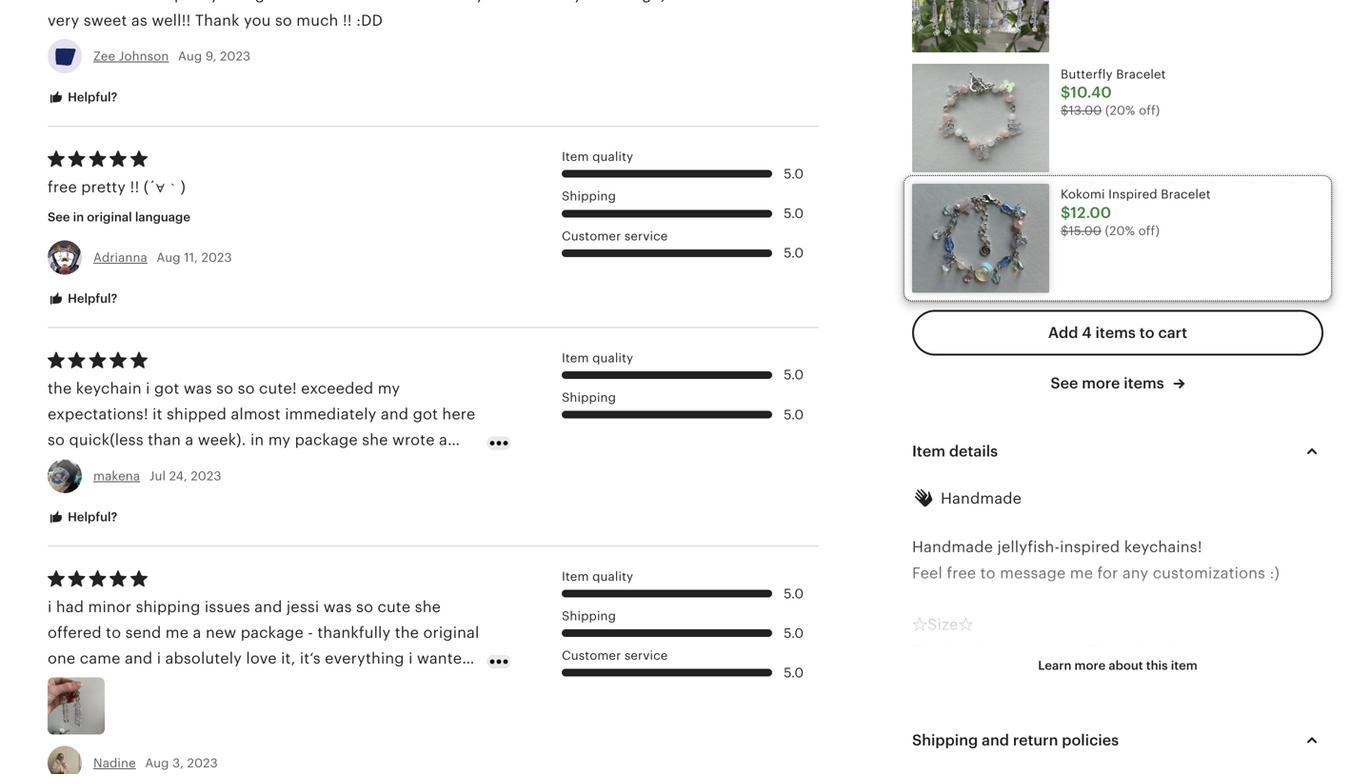 Task type: vqa. For each thing, say whether or not it's contained in the screenshot.
20.00
no



Task type: locate. For each thing, give the bounding box(es) containing it.
more for learn
[[1075, 659, 1106, 673]]

keychains
[[459, 0, 533, 3]]

to inside handmade jellyfish-inspired keychains! feel free to message me for any customizations :)
[[981, 565, 996, 582]]

kokomi
[[1061, 187, 1105, 202]]

3 item quality from the top
[[562, 570, 633, 584]]

0 vertical spatial free
[[48, 179, 77, 196]]

0 horizontal spatial she
[[362, 432, 388, 449]]

1 vertical spatial free
[[947, 565, 976, 582]]

1 (20% from the top
[[1106, 103, 1136, 118]]

0 vertical spatial original
[[87, 210, 132, 224]]

so up thankfully
[[356, 598, 373, 616]]

jellyfish-
[[998, 539, 1060, 556]]

it's
[[300, 650, 321, 667]]

steel,
[[983, 720, 1023, 737]]

0 vertical spatial item quality
[[562, 150, 633, 164]]

1 helpful? from the top
[[65, 90, 117, 104]]

aug left "9,"
[[178, 49, 202, 63]]

0 vertical spatial bracelet
[[1116, 67, 1166, 81]]

more
[[1082, 375, 1120, 392], [1075, 659, 1106, 673]]

keychain inside the keychain i got was so so cute! exceeded my expectations! it shipped almost immediately and got here so quick(less than a week). in my package she wrote a handwritten note and gave a cute sticker! definitely ordering form here again:).
[[76, 380, 142, 397]]

with
[[351, 0, 383, 3]]

and left 'return'
[[982, 732, 1010, 749]]

is inside soo cute!! it's so pretty and goes so well with the other keychains on my bookbag :) the seller is very sweet as well!! thank you so much !! :dd
[[746, 0, 758, 3]]

1 service from the top
[[625, 229, 668, 243]]

1 quality from the top
[[593, 150, 633, 164]]

0 vertical spatial more
[[1082, 375, 1120, 392]]

0 horizontal spatial see
[[48, 210, 70, 224]]

1 horizontal spatial to
[[981, 565, 996, 582]]

wanted
[[417, 650, 472, 667]]

beads
[[1070, 720, 1115, 737]]

my down 'almost'
[[268, 432, 291, 449]]

a left new
[[193, 624, 201, 641]]

she up wanted
[[415, 598, 441, 616]]

the up expectations!
[[48, 380, 72, 397]]

so up shipped
[[216, 380, 234, 397]]

2 vertical spatial quality
[[593, 570, 633, 584]]

1 vertical spatial item quality
[[562, 351, 633, 365]]

0 vertical spatial (20%
[[1106, 103, 1136, 118]]

view details of this review photo by nadine image
[[48, 678, 105, 735]]

my right exceeded
[[378, 380, 400, 397]]

2 (20% from the top
[[1105, 224, 1135, 238]]

here
[[442, 406, 476, 423], [155, 483, 188, 501]]

0 vertical spatial customer service
[[562, 229, 668, 243]]

!!
[[343, 12, 352, 29], [130, 179, 139, 196]]

(20% down the "10.40"
[[1106, 103, 1136, 118]]

the down ☆size☆
[[912, 642, 940, 659]]

0 horizontal spatial :)
[[656, 0, 666, 3]]

!! left (´∀｀)
[[130, 179, 139, 196]]

1 vertical spatial here
[[155, 483, 188, 501]]

original inside i had minor shipping issues and jessi was so cute she offered to send me a new package - thankfully the original one came and i absolutely love it, it's everything i wanted and its so pretty
[[423, 624, 480, 641]]

she
[[362, 432, 388, 449], [415, 598, 441, 616]]

1 horizontal spatial she
[[415, 598, 441, 616]]

1 vertical spatial customer service
[[562, 649, 668, 663]]

absolutely
[[165, 650, 242, 667]]

$
[[1061, 84, 1071, 101], [1061, 103, 1069, 118], [1061, 204, 1071, 221], [1061, 224, 1069, 238]]

0 vertical spatial items
[[1096, 324, 1136, 341]]

and
[[223, 0, 251, 3], [381, 406, 409, 423], [180, 458, 208, 475], [254, 598, 282, 616], [125, 650, 153, 667], [48, 676, 76, 693], [982, 732, 1010, 749]]

items inside button
[[1096, 324, 1136, 341]]

2023
[[220, 49, 251, 63], [201, 250, 232, 265], [191, 469, 221, 483], [187, 756, 218, 770]]

3 helpful? from the top
[[65, 510, 117, 524]]

1 vertical spatial me
[[166, 624, 189, 641]]

more down the "4"
[[1082, 375, 1120, 392]]

to left cart
[[1140, 324, 1155, 341]]

2 vertical spatial helpful?
[[65, 510, 117, 524]]

package
[[295, 432, 358, 449], [241, 624, 304, 641]]

is left around
[[1014, 642, 1026, 659]]

the inside i had minor shipping issues and jessi was so cute she offered to send me a new package - thankfully the original one came and i absolutely love it, it's everything i wanted and its so pretty
[[395, 624, 419, 641]]

free right the feel
[[947, 565, 976, 582]]

almost
[[231, 406, 281, 423]]

got up wrote
[[413, 406, 438, 423]]

1 vertical spatial in
[[250, 432, 264, 449]]

is inside "☆size☆ the keychain is around 3.5 inches long"
[[1014, 642, 1026, 659]]

helpful? for makena
[[65, 510, 117, 524]]

see for see in original language
[[48, 210, 70, 224]]

package inside i had minor shipping issues and jessi was so cute she offered to send me a new package - thankfully the original one came and i absolutely love it, it's everything i wanted and its so pretty
[[241, 624, 304, 641]]

handmade up the feel
[[912, 539, 993, 556]]

0 vertical spatial is
[[746, 0, 758, 3]]

new
[[206, 624, 236, 641]]

1 vertical spatial helpful?
[[65, 291, 117, 306]]

0 vertical spatial my
[[560, 0, 582, 3]]

love
[[246, 650, 277, 667]]

free
[[48, 179, 77, 196], [947, 565, 976, 582]]

0 vertical spatial helpful?
[[65, 90, 117, 104]]

aug for 3,
[[145, 756, 169, 770]]

1 vertical spatial is
[[1014, 642, 1026, 659]]

helpful? down ordering
[[65, 510, 117, 524]]

was inside the keychain i got was so so cute! exceeded my expectations! it shipped almost immediately and got here so quick(less than a week). in my package she wrote a handwritten note and gave a cute sticker! definitely ordering form here again:).
[[184, 380, 212, 397]]

in
[[73, 210, 84, 224], [250, 432, 264, 449]]

2 vertical spatial the
[[395, 624, 419, 641]]

3 quality from the top
[[593, 570, 633, 584]]

helpful? button down zee
[[33, 80, 132, 115]]

1 horizontal spatial free
[[947, 565, 976, 582]]

free up the see in original language
[[48, 179, 77, 196]]

1 item quality from the top
[[562, 150, 633, 164]]

0 horizontal spatial original
[[87, 210, 132, 224]]

one
[[48, 650, 76, 667]]

0 vertical spatial the
[[670, 0, 698, 3]]

was up thankfully
[[324, 598, 352, 616]]

was
[[184, 380, 212, 397], [324, 598, 352, 616]]

and inside dropdown button
[[982, 732, 1010, 749]]

so up much
[[295, 0, 313, 3]]

adrianna
[[93, 250, 147, 265]]

me inside i had minor shipping issues and jessi was so cute she offered to send me a new package - thankfully the original one came and i absolutely love it, it's everything i wanted and its so pretty
[[166, 624, 189, 641]]

11,
[[184, 250, 198, 265]]

1 vertical spatial customer
[[562, 649, 621, 663]]

thank
[[195, 12, 240, 29]]

is right the seller
[[746, 0, 758, 3]]

2 customer from the top
[[562, 649, 621, 663]]

and up thank
[[223, 0, 251, 3]]

1 horizontal spatial cute
[[378, 598, 411, 616]]

the left the seller
[[670, 0, 698, 3]]

about
[[1109, 659, 1143, 673]]

off) right 13.00
[[1139, 103, 1160, 118]]

original
[[87, 210, 132, 224], [423, 624, 480, 641]]

0 horizontal spatial was
[[184, 380, 212, 397]]

3.5
[[1087, 642, 1110, 659]]

1 vertical spatial (20%
[[1105, 224, 1135, 238]]

me
[[1070, 565, 1093, 582], [166, 624, 189, 641]]

0 horizontal spatial in
[[73, 210, 84, 224]]

helpful? button
[[33, 80, 132, 115], [33, 281, 132, 317], [33, 500, 132, 535]]

0 vertical spatial in
[[73, 210, 84, 224]]

item
[[1171, 659, 1198, 673]]

off) inside the butterfly bracelet $ 10.40 $ 13.00 (20% off)
[[1139, 103, 1160, 118]]

off) down inspired
[[1139, 224, 1160, 238]]

2 vertical spatial pretty
[[123, 676, 168, 693]]

1 horizontal spatial see
[[1051, 375, 1078, 392]]

:) inside soo cute!! it's so pretty and goes so well with the other keychains on my bookbag :) the seller is very sweet as well!! thank you so much !! :dd
[[656, 0, 666, 3]]

0 vertical spatial !!
[[343, 12, 352, 29]]

handmade for handmade jellyfish-inspired keychains! feel free to message me for any customizations :)
[[912, 539, 993, 556]]

:)
[[656, 0, 666, 3], [1270, 565, 1280, 582]]

original up wanted
[[423, 624, 480, 641]]

1 vertical spatial the
[[48, 380, 72, 397]]

2 vertical spatial to
[[106, 624, 121, 641]]

1 vertical spatial keychain
[[944, 642, 1010, 659]]

1 vertical spatial was
[[324, 598, 352, 616]]

0 horizontal spatial cute
[[264, 458, 297, 475]]

my right on
[[560, 0, 582, 3]]

the right with
[[387, 0, 411, 3]]

1 helpful? button from the top
[[33, 80, 132, 115]]

2023 up again:).
[[191, 469, 221, 483]]

0 vertical spatial pretty
[[174, 0, 219, 3]]

item details
[[912, 443, 998, 460]]

helpful? button for makena jul 24, 2023
[[33, 500, 132, 535]]

customer
[[562, 229, 621, 243], [562, 649, 621, 663]]

0 horizontal spatial to
[[106, 624, 121, 641]]

:) right the bookbag on the left top of page
[[656, 0, 666, 3]]

0 vertical spatial cute
[[264, 458, 297, 475]]

and down one
[[48, 676, 76, 693]]

1 horizontal spatial got
[[413, 406, 438, 423]]

2023 right 3,
[[187, 756, 218, 770]]

see inside button
[[48, 210, 70, 224]]

3 helpful? button from the top
[[33, 500, 132, 535]]

the inside the keychain i got was so so cute! exceeded my expectations! it shipped almost immediately and got here so quick(less than a week). in my package she wrote a handwritten note and gave a cute sticker! definitely ordering form here again:).
[[48, 380, 72, 397]]

0 horizontal spatial the
[[670, 0, 698, 3]]

1 horizontal spatial keychain
[[944, 642, 1010, 659]]

the up wanted
[[395, 624, 419, 641]]

and up wrote
[[381, 406, 409, 423]]

so up 'almost'
[[238, 380, 255, 397]]

0 horizontal spatial me
[[166, 624, 189, 641]]

helpful? for adrianna
[[65, 291, 117, 306]]

handmade down details
[[941, 490, 1022, 507]]

1 vertical spatial quality
[[593, 351, 633, 365]]

cute
[[264, 458, 297, 475], [378, 598, 411, 616]]

1 vertical spatial more
[[1075, 659, 1106, 673]]

2 helpful? button from the top
[[33, 281, 132, 317]]

1 5.0 from the top
[[784, 166, 804, 181]]

cute left sticker!
[[264, 458, 297, 475]]

pretty down send
[[123, 676, 168, 693]]

2 vertical spatial my
[[268, 432, 291, 449]]

items for 4
[[1096, 324, 1136, 341]]

soo cute!! it's so pretty and goes so well with the other keychains on my bookbag :) the seller is very sweet as well!! thank you so much !! :dd
[[48, 0, 758, 29]]

1 vertical spatial aug
[[157, 250, 181, 265]]

glass
[[1028, 720, 1066, 737]]

to inside i had minor shipping issues and jessi was so cute she offered to send me a new package - thankfully the original one came and i absolutely love it, it's everything i wanted and its so pretty
[[106, 624, 121, 641]]

bracelet right butterfly
[[1116, 67, 1166, 81]]

0 vertical spatial to
[[1140, 324, 1155, 341]]

handmade for handmade
[[941, 490, 1022, 507]]

the
[[387, 0, 411, 3], [48, 380, 72, 397], [395, 624, 419, 641]]

2 helpful? from the top
[[65, 291, 117, 306]]

see down free pretty !! (´∀｀)
[[48, 210, 70, 224]]

stainless steel, glass beads
[[912, 720, 1115, 737]]

helpful? down zee
[[65, 90, 117, 104]]

kokomi inspired bracelet $ 12.00 $ 15.00 (20% off)
[[1061, 187, 1211, 238]]

1 vertical spatial to
[[981, 565, 996, 582]]

butterfly bracelet $ 10.40 $ 13.00 (20% off)
[[1061, 67, 1166, 118]]

0 horizontal spatial my
[[268, 432, 291, 449]]

0 horizontal spatial free
[[48, 179, 77, 196]]

and down send
[[125, 650, 153, 667]]

me left for at the right of page
[[1070, 565, 1093, 582]]

a right than
[[185, 432, 194, 449]]

2 vertical spatial item quality
[[562, 570, 633, 584]]

package up sticker!
[[295, 432, 358, 449]]

for
[[1098, 565, 1119, 582]]

1 horizontal spatial :)
[[1270, 565, 1280, 582]]

2 horizontal spatial to
[[1140, 324, 1155, 341]]

0 vertical spatial package
[[295, 432, 358, 449]]

items down add 4 items to cart button
[[1124, 375, 1165, 392]]

0 vertical spatial the
[[387, 0, 411, 3]]

0 vertical spatial service
[[625, 229, 668, 243]]

1 horizontal spatial original
[[423, 624, 480, 641]]

helpful? button down handwritten
[[33, 500, 132, 535]]

me down shipping
[[166, 624, 189, 641]]

0 vertical spatial off)
[[1139, 103, 1160, 118]]

in down 'almost'
[[250, 432, 264, 449]]

to left message
[[981, 565, 996, 582]]

cute up thankfully
[[378, 598, 411, 616]]

on
[[537, 0, 556, 3]]

me inside handmade jellyfish-inspired keychains! feel free to message me for any customizations :)
[[1070, 565, 1093, 582]]

off) inside kokomi inspired bracelet $ 12.00 $ 15.00 (20% off)
[[1139, 224, 1160, 238]]

aug left 3,
[[145, 756, 169, 770]]

1 vertical spatial the
[[912, 642, 940, 659]]

1 vertical spatial items
[[1124, 375, 1165, 392]]

0 vertical spatial got
[[154, 380, 179, 397]]

2 quality from the top
[[593, 351, 633, 365]]

minor
[[88, 598, 132, 616]]

shipping and return policies
[[912, 732, 1119, 749]]

pretty up thank
[[174, 0, 219, 3]]

helpful? button down adrianna link
[[33, 281, 132, 317]]

1 horizontal spatial was
[[324, 598, 352, 616]]

0 vertical spatial she
[[362, 432, 388, 449]]

i up than
[[146, 380, 150, 397]]

2023 right "9,"
[[220, 49, 251, 63]]

in down free pretty !! (´∀｀)
[[73, 210, 84, 224]]

see for see more items
[[1051, 375, 1078, 392]]

1 vertical spatial off)
[[1139, 224, 1160, 238]]

issues
[[205, 598, 250, 616]]

(20% inside the butterfly bracelet $ 10.40 $ 13.00 (20% off)
[[1106, 103, 1136, 118]]

aug left 11, on the top left
[[157, 250, 181, 265]]

items
[[1096, 324, 1136, 341], [1124, 375, 1165, 392]]

9,
[[206, 49, 217, 63]]

pretty up the see in original language
[[81, 179, 126, 196]]

more right learn
[[1075, 659, 1106, 673]]

:) right customizations
[[1270, 565, 1280, 582]]

0 horizontal spatial is
[[746, 0, 758, 3]]

0 vertical spatial here
[[442, 406, 476, 423]]

0 vertical spatial helpful? button
[[33, 80, 132, 115]]

i left had
[[48, 598, 52, 616]]

2023 right 11, on the top left
[[201, 250, 232, 265]]

aug
[[178, 49, 202, 63], [157, 250, 181, 265], [145, 756, 169, 770]]

1 vertical spatial !!
[[130, 179, 139, 196]]

0 vertical spatial :)
[[656, 0, 666, 3]]

(20% down 12.00
[[1105, 224, 1135, 238]]

1 vertical spatial package
[[241, 624, 304, 641]]

more inside dropdown button
[[1075, 659, 1106, 673]]

1 horizontal spatial me
[[1070, 565, 1093, 582]]

got up it
[[154, 380, 179, 397]]

1 vertical spatial original
[[423, 624, 480, 641]]

seller
[[702, 0, 742, 3]]

keychain down ☆size☆
[[944, 642, 1010, 659]]

service
[[625, 229, 668, 243], [625, 649, 668, 663]]

helpful? down the adrianna
[[65, 291, 117, 306]]

was up shipped
[[184, 380, 212, 397]]

jessi
[[287, 598, 319, 616]]

package up love
[[241, 624, 304, 641]]

gave
[[212, 458, 247, 475]]

see down add
[[1051, 375, 1078, 392]]

keychain inside "☆size☆ the keychain is around 3.5 inches long"
[[944, 642, 1010, 659]]

bracelet right inspired
[[1161, 187, 1211, 202]]

3 5.0 from the top
[[784, 245, 804, 261]]

nadine link
[[93, 756, 136, 770]]

0 vertical spatial quality
[[593, 150, 633, 164]]

item quality
[[562, 150, 633, 164], [562, 351, 633, 365], [562, 570, 633, 584]]

she up definitely at the left of the page
[[362, 432, 388, 449]]

the inside "☆size☆ the keychain is around 3.5 inches long"
[[912, 642, 940, 659]]

1 vertical spatial cute
[[378, 598, 411, 616]]

0 vertical spatial handmade
[[941, 490, 1022, 507]]

2 vertical spatial helpful? button
[[33, 500, 132, 535]]

0 horizontal spatial got
[[154, 380, 179, 397]]

return
[[1013, 732, 1058, 749]]

0 vertical spatial see
[[48, 210, 70, 224]]

1 vertical spatial helpful? button
[[33, 281, 132, 317]]

2 vertical spatial aug
[[145, 756, 169, 770]]

0 vertical spatial keychain
[[76, 380, 142, 397]]

helpful?
[[65, 90, 117, 104], [65, 291, 117, 306], [65, 510, 117, 524]]

7 5.0 from the top
[[784, 626, 804, 641]]

original down free pretty !! (´∀｀)
[[87, 210, 132, 224]]

(20%
[[1106, 103, 1136, 118], [1105, 224, 1135, 238]]

2 service from the top
[[625, 649, 668, 663]]

keychain up expectations!
[[76, 380, 142, 397]]

quality for the keychain i got was so so cute! exceeded my expectations! it shipped almost immediately and got here so quick(less than a week). in my package she wrote a handwritten note and gave a cute sticker! definitely ordering form here again:).
[[593, 351, 633, 365]]

handmade inside handmade jellyfish-inspired keychains! feel free to message me for any customizations :)
[[912, 539, 993, 556]]

2 item quality from the top
[[562, 351, 633, 365]]

0 vertical spatial me
[[1070, 565, 1093, 582]]

so up the well!!
[[153, 0, 170, 3]]

adrianna aug 11, 2023
[[93, 250, 232, 265]]

to down minor
[[106, 624, 121, 641]]

!! left :dd
[[343, 12, 352, 29]]

soo
[[48, 0, 77, 3]]

0 vertical spatial was
[[184, 380, 212, 397]]

items right the "4"
[[1096, 324, 1136, 341]]

1 horizontal spatial !!
[[343, 12, 352, 29]]

to inside button
[[1140, 324, 1155, 341]]

1 vertical spatial service
[[625, 649, 668, 663]]



Task type: describe. For each thing, give the bounding box(es) containing it.
add
[[1048, 324, 1079, 341]]

my inside soo cute!! it's so pretty and goes so well with the other keychains on my bookbag :) the seller is very sweet as well!! thank you so much !! :dd
[[560, 0, 582, 3]]

2 $ from the top
[[1061, 103, 1069, 118]]

pretty inside soo cute!! it's so pretty and goes so well with the other keychains on my bookbag :) the seller is very sweet as well!! thank you so much !! :dd
[[174, 0, 219, 3]]

again:).
[[192, 483, 248, 501]]

(20% inside kokomi inspired bracelet $ 12.00 $ 15.00 (20% off)
[[1105, 224, 1135, 238]]

this
[[1146, 659, 1168, 673]]

it,
[[281, 650, 296, 667]]

details
[[949, 443, 998, 460]]

2023 for nadine aug 3, 2023
[[187, 756, 218, 770]]

adrianna link
[[93, 250, 147, 265]]

bracelet inside kokomi inspired bracelet $ 12.00 $ 15.00 (20% off)
[[1161, 187, 1211, 202]]

add 4 items to cart
[[1048, 324, 1188, 341]]

butterfly bracelet image
[[912, 64, 1050, 173]]

i left wanted
[[409, 650, 413, 667]]

3 $ from the top
[[1061, 204, 1071, 221]]

items for more
[[1124, 375, 1165, 392]]

and left the jessi
[[254, 598, 282, 616]]

expectations!
[[48, 406, 148, 423]]

nadine aug 3, 2023
[[93, 756, 218, 770]]

sticker!
[[302, 458, 356, 475]]

bracelet inside the butterfly bracelet $ 10.40 $ 13.00 (20% off)
[[1116, 67, 1166, 81]]

ordering
[[48, 483, 112, 501]]

bookbag
[[586, 0, 652, 3]]

3,
[[173, 756, 184, 770]]

shipping and return policies button
[[895, 717, 1341, 763]]

4
[[1082, 324, 1092, 341]]

you
[[244, 12, 271, 29]]

pretty inside i had minor shipping issues and jessi was so cute she offered to send me a new package - thankfully the original one came and i absolutely love it, it's everything i wanted and its so pretty
[[123, 676, 168, 693]]

jelly phone charm image
[[912, 0, 1050, 52]]

helpful? button for adrianna aug 11, 2023
[[33, 281, 132, 317]]

4 5.0 from the top
[[784, 367, 804, 383]]

0 vertical spatial aug
[[178, 49, 202, 63]]

as
[[131, 12, 148, 29]]

see in original language
[[48, 210, 190, 224]]

free inside handmade jellyfish-inspired keychains! feel free to message me for any customizations :)
[[947, 565, 976, 582]]

10.40
[[1071, 84, 1112, 101]]

0 horizontal spatial !!
[[130, 179, 139, 196]]

learn more about this item
[[1038, 659, 1198, 673]]

item inside dropdown button
[[912, 443, 946, 460]]

cute inside i had minor shipping issues and jessi was so cute she offered to send me a new package - thankfully the original one came and i absolutely love it, it's everything i wanted and its so pretty
[[378, 598, 411, 616]]

nadine
[[93, 756, 136, 770]]

4 $ from the top
[[1061, 224, 1069, 238]]

kokomi inspired bracelet image
[[912, 184, 1050, 293]]

came
[[80, 650, 121, 667]]

2 customer service from the top
[[562, 649, 668, 663]]

week).
[[198, 432, 246, 449]]

package inside the keychain i got was so so cute! exceeded my expectations! it shipped almost immediately and got here so quick(less than a week). in my package she wrote a handwritten note and gave a cute sticker! definitely ordering form here again:).
[[295, 432, 358, 449]]

makena jul 24, 2023
[[93, 469, 221, 483]]

keychains!
[[1125, 539, 1203, 556]]

thankfully
[[318, 624, 391, 641]]

the inside soo cute!! it's so pretty and goes so well with the other keychains on my bookbag :) the seller is very sweet as well!! thank you so much !! :dd
[[670, 0, 698, 3]]

language
[[135, 210, 190, 224]]

butterfly
[[1061, 67, 1113, 81]]

so right its
[[102, 676, 119, 693]]

1 vertical spatial pretty
[[81, 179, 126, 196]]

so down goes
[[275, 12, 292, 29]]

helpful? for zee johnson
[[65, 90, 117, 104]]

definitely
[[360, 458, 430, 475]]

-
[[308, 624, 313, 641]]

everything
[[325, 650, 404, 667]]

:) inside handmade jellyfish-inspired keychains! feel free to message me for any customizations :)
[[1270, 565, 1280, 582]]

feel
[[912, 565, 943, 582]]

5 5.0 from the top
[[784, 407, 804, 422]]

2023 for adrianna aug 11, 2023
[[201, 250, 232, 265]]

it's
[[127, 0, 149, 3]]

0 horizontal spatial here
[[155, 483, 188, 501]]

goes
[[255, 0, 291, 3]]

a inside i had minor shipping issues and jessi was so cute she offered to send me a new package - thankfully the original one came and i absolutely love it, it's everything i wanted and its so pretty
[[193, 624, 201, 641]]

inspired
[[1060, 539, 1120, 556]]

well!!
[[152, 12, 191, 29]]

6 5.0 from the top
[[784, 586, 804, 601]]

than
[[148, 432, 181, 449]]

zee johnson aug 9, 2023
[[93, 49, 251, 63]]

other
[[415, 0, 455, 3]]

2023 for makena jul 24, 2023
[[191, 469, 221, 483]]

add 4 items to cart button
[[912, 310, 1324, 356]]

makena link
[[93, 469, 140, 483]]

very
[[48, 12, 79, 29]]

helpful? button for zee johnson aug 9, 2023
[[33, 80, 132, 115]]

wrote
[[392, 432, 435, 449]]

inches
[[1114, 642, 1163, 659]]

item details button
[[895, 429, 1341, 474]]

so up handwritten
[[48, 432, 65, 449]]

1 $ from the top
[[1061, 84, 1071, 101]]

it
[[153, 406, 163, 423]]

item quality for i had minor shipping issues and jessi was so cute she offered to send me a new package - thankfully the original one came and i absolutely love it, it's everything i wanted and its so pretty
[[562, 570, 633, 584]]

and inside soo cute!! it's so pretty and goes so well with the other keychains on my bookbag :) the seller is very sweet as well!! thank you so much !! :dd
[[223, 0, 251, 3]]

12.00
[[1071, 204, 1112, 221]]

1 customer from the top
[[562, 229, 621, 243]]

form
[[116, 483, 151, 501]]

in inside button
[[73, 210, 84, 224]]

stainless
[[912, 720, 979, 737]]

cart
[[1159, 324, 1188, 341]]

15.00
[[1069, 224, 1102, 238]]

around
[[1030, 642, 1083, 659]]

she inside i had minor shipping issues and jessi was so cute she offered to send me a new package - thankfully the original one came and i absolutely love it, it's everything i wanted and its so pretty
[[415, 598, 441, 616]]

1 vertical spatial got
[[413, 406, 438, 423]]

shipping inside dropdown button
[[912, 732, 978, 749]]

the keychain i got was so so cute! exceeded my expectations! it shipped almost immediately and got here so quick(less than a week). in my package she wrote a handwritten note and gave a cute sticker! definitely ordering form here again:).
[[48, 380, 476, 501]]

send
[[125, 624, 161, 641]]

i down send
[[157, 650, 161, 667]]

shipped
[[167, 406, 227, 423]]

2 5.0 from the top
[[784, 206, 804, 221]]

learn more about this item button
[[1024, 649, 1212, 683]]

free pretty !! (´∀｀)
[[48, 179, 186, 196]]

a right wrote
[[439, 432, 448, 449]]

immediately
[[285, 406, 377, 423]]

i had minor shipping issues and jessi was so cute she offered to send me a new package - thankfully the original one came and i absolutely love it, it's everything i wanted and its so pretty
[[48, 598, 480, 693]]

long
[[1167, 642, 1200, 659]]

item quality for the keychain i got was so so cute! exceeded my expectations! it shipped almost immediately and got here so quick(less than a week). in my package she wrote a handwritten note and gave a cute sticker! definitely ordering form here again:).
[[562, 351, 633, 365]]

johnson
[[119, 49, 169, 63]]

and right note
[[180, 458, 208, 475]]

aug for 11,
[[157, 250, 181, 265]]

(´∀｀)
[[144, 179, 186, 196]]

more for see
[[1082, 375, 1120, 392]]

its
[[80, 676, 97, 693]]

1 horizontal spatial here
[[442, 406, 476, 423]]

handwritten
[[48, 458, 138, 475]]

was inside i had minor shipping issues and jessi was so cute she offered to send me a new package - thankfully the original one came and i absolutely love it, it's everything i wanted and its so pretty
[[324, 598, 352, 616]]

☆size☆
[[912, 616, 974, 634]]

8 5.0 from the top
[[784, 665, 804, 680]]

sweet
[[84, 12, 127, 29]]

see more items
[[1051, 375, 1168, 392]]

cute inside the keychain i got was so so cute! exceeded my expectations! it shipped almost immediately and got here so quick(less than a week). in my package she wrote a handwritten note and gave a cute sticker! definitely ordering form here again:).
[[264, 458, 297, 475]]

quality for i had minor shipping issues and jessi was so cute she offered to send me a new package - thankfully the original one came and i absolutely love it, it's everything i wanted and its so pretty
[[593, 570, 633, 584]]

!! inside soo cute!! it's so pretty and goes so well with the other keychains on my bookbag :) the seller is very sweet as well!! thank you so much !! :dd
[[343, 12, 352, 29]]

☆size☆ the keychain is around 3.5 inches long
[[912, 616, 1200, 659]]

1 horizontal spatial my
[[378, 380, 400, 397]]

24,
[[169, 469, 187, 483]]

she inside the keychain i got was so so cute! exceeded my expectations! it shipped almost immediately and got here so quick(less than a week). in my package she wrote a handwritten note and gave a cute sticker! definitely ordering form here again:).
[[362, 432, 388, 449]]

inspired
[[1109, 187, 1158, 202]]

jul
[[149, 469, 166, 483]]

customizations
[[1153, 565, 1266, 582]]

much
[[296, 12, 339, 29]]

original inside button
[[87, 210, 132, 224]]

i inside the keychain i got was so so cute! exceeded my expectations! it shipped almost immediately and got here so quick(less than a week). in my package she wrote a handwritten note and gave a cute sticker! definitely ordering form here again:).
[[146, 380, 150, 397]]

1 customer service from the top
[[562, 229, 668, 243]]

cute!
[[259, 380, 297, 397]]

the inside soo cute!! it's so pretty and goes so well with the other keychains on my bookbag :) the seller is very sweet as well!! thank you so much !! :dd
[[387, 0, 411, 3]]

makena
[[93, 469, 140, 483]]

cute!!
[[81, 0, 123, 3]]

well
[[317, 0, 347, 3]]

had
[[56, 598, 84, 616]]

:dd
[[356, 12, 383, 29]]

a right gave
[[251, 458, 260, 475]]

in inside the keychain i got was so so cute! exceeded my expectations! it shipped almost immediately and got here so quick(less than a week). in my package she wrote a handwritten note and gave a cute sticker! definitely ordering form here again:).
[[250, 432, 264, 449]]



